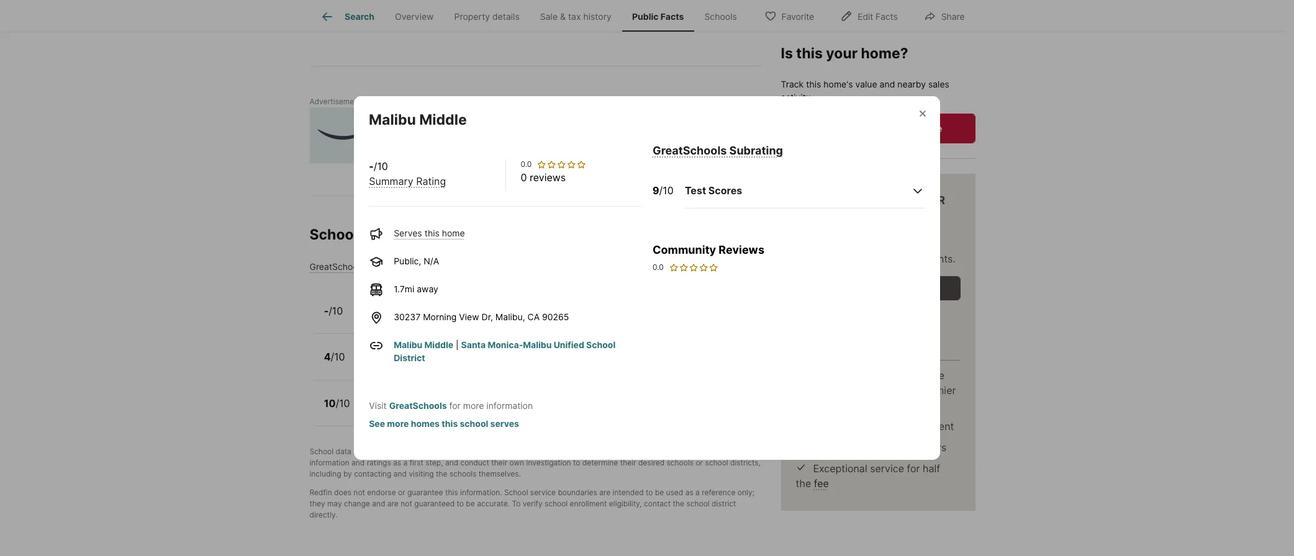 Task type: vqa. For each thing, say whether or not it's contained in the screenshot.
'Photo Of 3322 148Th St Sw Unit E-3, Lynnwood, Wa 98087'
no



Task type: locate. For each thing, give the bounding box(es) containing it.
1 horizontal spatial schools
[[667, 459, 694, 468]]

public, up the point
[[359, 313, 386, 324]]

school left data
[[310, 448, 334, 457]]

more for see more homes this school serves
[[387, 419, 409, 429]]

for inside malibu middle dialog
[[450, 401, 461, 411]]

reach
[[814, 442, 843, 454]]

0 vertical spatial 1.7mi
[[394, 284, 415, 295]]

0 vertical spatial are
[[600, 489, 611, 498]]

local
[[872, 421, 893, 433]]

-
[[369, 160, 374, 173], [324, 305, 329, 317]]

the right about
[[884, 370, 899, 382]]

first step, and conduct their own investigation to determine their desired schools or school districts, including by contacting and visiting the schools themselves.
[[310, 459, 761, 479]]

0 vertical spatial service
[[796, 253, 830, 265]]

1 vertical spatial own
[[510, 459, 525, 468]]

serves inside malibu middle dialog
[[394, 228, 422, 239]]

track this home's value and nearby sales activity
[[781, 79, 950, 102]]

home inside malibu middle public, n/a • serves this home • 1.7mi
[[462, 313, 485, 324]]

information inside , a nonprofit organization. redfin recommends buyers and renters use greatschools information and ratings as a
[[310, 459, 350, 468]]

malibu down greatschools summary rating link in the top left of the page
[[359, 299, 392, 312]]

public, up 1.7mi away on the left bottom of the page
[[394, 256, 421, 267]]

or
[[696, 459, 703, 468], [398, 489, 406, 498]]

as right 'ratings'
[[393, 459, 401, 468]]

/10 left visit
[[336, 397, 350, 410]]

public, up see
[[359, 406, 386, 416]]

0 vertical spatial not
[[354, 489, 365, 498]]

1 vertical spatial are
[[388, 500, 399, 509]]

0.0
[[521, 160, 532, 169], [653, 263, 664, 272]]

is
[[781, 45, 793, 62]]

0 vertical spatial be
[[655, 489, 664, 498]]

by up does at the bottom of page
[[344, 470, 352, 479]]

facts inside button
[[876, 11, 898, 21]]

school up to
[[504, 489, 528, 498]]

1 vertical spatial be
[[466, 500, 475, 509]]

half
[[923, 463, 941, 475]]

be down information.
[[466, 500, 475, 509]]

information up serves on the bottom left of the page
[[487, 401, 533, 411]]

not up change
[[354, 489, 365, 498]]

is
[[354, 448, 359, 457]]

information.
[[460, 489, 502, 498]]

to up contact
[[646, 489, 653, 498]]

0 vertical spatial own
[[819, 122, 840, 135]]

santa monica-malibu unified school district link
[[394, 340, 616, 363]]

school up nonprofit
[[460, 419, 489, 429]]

1 horizontal spatial rating 0.0 out of 5 element
[[669, 263, 719, 273]]

tab list
[[310, 0, 758, 32]]

home inside malibu middle dialog
[[442, 228, 465, 239]]

redfin inside , a nonprofit organization. redfin recommends buyers and renters use greatschools information and ratings as a
[[545, 448, 567, 457]]

school inside first step, and conduct their own investigation to determine their desired schools or school districts, including by contacting and visiting the schools themselves.
[[706, 459, 729, 468]]

0 vertical spatial n/a
[[424, 256, 439, 267]]

- inside - /10 summary rating
[[369, 160, 374, 173]]

6-
[[389, 406, 398, 416]]

0 vertical spatial summary
[[369, 175, 414, 188]]

buyers
[[915, 442, 947, 454], [617, 448, 641, 457]]

data
[[336, 448, 352, 457]]

the up from
[[851, 238, 867, 250]]

facts right the public
[[661, 11, 684, 22]]

0 vertical spatial 0.0
[[521, 160, 532, 169]]

1 vertical spatial rating 0.0 out of 5 element
[[669, 263, 719, 273]]

/10 inside - /10 summary rating
[[374, 160, 388, 173]]

experience the highest level of service from redfin's best agents.
[[796, 238, 956, 265]]

redfin up investigation
[[545, 448, 567, 457]]

greatschools up test
[[653, 144, 727, 157]]

1 horizontal spatial be
[[655, 489, 664, 498]]

facts right edit
[[876, 11, 898, 21]]

middle inside malibu middle public, n/a • serves this home • 1.7mi
[[394, 299, 427, 312]]

this up the see more homes this school serves
[[448, 406, 463, 416]]

0 vertical spatial as
[[393, 459, 401, 468]]

this inside malibu high school public, 6-12 • serves this home • 1.6mi
[[448, 406, 463, 416]]

serves inside malibu high school public, 6-12 • serves this home • 1.6mi
[[417, 406, 446, 416]]

1 horizontal spatial buyers
[[915, 442, 947, 454]]

best
[[898, 253, 919, 265]]

middle for malibu middle public, n/a • serves this home • 1.7mi
[[394, 299, 427, 312]]

a
[[863, 421, 869, 433], [457, 448, 461, 457], [404, 459, 408, 468], [696, 489, 700, 498]]

organization.
[[497, 448, 543, 457]]

for up the see more homes this school serves
[[450, 401, 461, 411]]

serves this home link
[[394, 228, 465, 239]]

0 horizontal spatial are
[[388, 500, 399, 509]]

greatschools inside , a nonprofit organization. redfin recommends buyers and renters use greatschools information and ratings as a
[[701, 448, 748, 457]]

share button
[[914, 3, 976, 28]]

2 horizontal spatial redfin
[[888, 384, 918, 397]]

and
[[880, 79, 896, 89], [643, 448, 657, 457], [352, 459, 365, 468], [445, 459, 459, 468], [394, 470, 407, 479], [372, 500, 386, 509]]

school inside school service boundaries are intended to be used as a reference only; they may change and are not
[[504, 489, 528, 498]]

agents.
[[921, 253, 956, 265]]

this up |
[[445, 313, 460, 324]]

own right i
[[819, 122, 840, 135]]

0 horizontal spatial buyers
[[617, 448, 641, 457]]

as inside school service boundaries are intended to be used as a reference only; they may change and are not
[[686, 489, 694, 498]]

2 vertical spatial middle
[[425, 340, 454, 350]]

1 horizontal spatial more
[[463, 401, 484, 411]]

this down elementary
[[443, 359, 458, 370]]

1 horizontal spatial 1.7mi
[[495, 313, 516, 324]]

service inside experience the highest level of service from redfin's best agents.
[[796, 253, 830, 265]]

1 horizontal spatial redfin
[[545, 448, 567, 457]]

0 horizontal spatial for
[[450, 401, 461, 411]]

1 vertical spatial 1.7mi
[[495, 313, 516, 324]]

2 vertical spatial more
[[846, 442, 869, 454]]

malibu inside santa monica-malibu unified school district
[[523, 340, 552, 350]]

1 horizontal spatial own
[[819, 122, 840, 135]]

serves inside point dume elementary school public, k-5 • serves this home • 0.2mi
[[413, 359, 441, 370]]

n/a down serves this home link
[[424, 256, 439, 267]]

malibu middle dialog
[[354, 96, 941, 460]]

malibu up - /10 summary rating
[[369, 111, 416, 129]]

i
[[814, 122, 817, 135]]

for
[[450, 401, 461, 411], [908, 463, 921, 475]]

nearby
[[898, 79, 926, 89]]

0 horizontal spatial own
[[510, 459, 525, 468]]

1 horizontal spatial not
[[401, 500, 412, 509]]

public facts tab
[[622, 2, 695, 32]]

tax
[[568, 11, 581, 22]]

as right used
[[686, 489, 694, 498]]

public, n/a
[[394, 256, 439, 267]]

1 horizontal spatial 0.0
[[653, 263, 664, 272]]

malibu for malibu middle |
[[394, 340, 423, 350]]

1 vertical spatial as
[[686, 489, 694, 498]]

nonprofit
[[463, 448, 495, 457]]

and inside school service boundaries are intended to be used as a reference only; they may change and are not
[[372, 500, 386, 509]]

service for exceptional service for half the
[[871, 463, 905, 475]]

0.0 for leftmost rating 0.0 out of 5 element
[[521, 160, 532, 169]]

own inside button
[[819, 122, 840, 135]]

be inside school service boundaries are intended to be used as a reference only; they may change and are not
[[655, 489, 664, 498]]

from
[[833, 253, 855, 265]]

serves up malibu middle |
[[414, 313, 442, 324]]

1 horizontal spatial schools
[[705, 11, 737, 22]]

conduct
[[461, 459, 490, 468]]

1 vertical spatial or
[[398, 489, 406, 498]]

school inside malibu middle dialog
[[460, 419, 489, 429]]

rating 0.0 out of 5 element up reviews
[[537, 160, 587, 170]]

1.7mi inside malibu middle dialog
[[394, 284, 415, 295]]

service up verify
[[531, 489, 556, 498]]

1 horizontal spatial n/a
[[424, 256, 439, 267]]

the left fee link
[[796, 478, 812, 490]]

history
[[584, 11, 612, 22]]

a left reference
[[696, 489, 700, 498]]

1 vertical spatial by
[[344, 470, 352, 479]]

/10 left the point
[[331, 351, 345, 364]]

greatschools up - /10
[[310, 262, 365, 272]]

property details
[[455, 11, 520, 22]]

subrating
[[730, 144, 784, 157]]

30237 morning view dr, malibu, ca 90265
[[394, 312, 569, 322]]

1 horizontal spatial as
[[686, 489, 694, 498]]

1 vertical spatial n/a
[[389, 313, 404, 324]]

sale & tax history
[[540, 11, 612, 22]]

malibu,
[[496, 312, 525, 322]]

n/a inside malibu middle public, n/a • serves this home • 1.7mi
[[389, 313, 404, 324]]

to
[[875, 384, 885, 397], [573, 459, 581, 468], [646, 489, 653, 498], [457, 500, 464, 509]]

0 horizontal spatial information
[[310, 459, 350, 468]]

visit greatschools for more information
[[369, 401, 533, 411]]

facts inside tab
[[661, 11, 684, 22]]

malibu middle element
[[369, 96, 482, 129]]

0 reviews
[[521, 171, 566, 184]]

their up themselves.
[[492, 459, 508, 468]]

first
[[410, 459, 424, 468]]

0 vertical spatial redfin
[[888, 384, 918, 397]]

malibu inside malibu middle element
[[369, 111, 416, 129]]

7015
[[842, 122, 866, 135]]

1 horizontal spatial or
[[696, 459, 703, 468]]

santa monica-malibu unified school district
[[394, 340, 616, 363]]

1 vertical spatial service
[[871, 463, 905, 475]]

1 vertical spatial not
[[401, 500, 412, 509]]

1 horizontal spatial their
[[621, 459, 637, 468]]

0 vertical spatial schools
[[705, 11, 737, 22]]

the inside guaranteed to be accurate. to verify school enrollment eligibility, contact the school district directly.
[[673, 500, 685, 509]]

this home qualifies for redfin premier
[[796, 194, 946, 221]]

by right provided
[[395, 448, 403, 457]]

and right "value"
[[880, 79, 896, 89]]

greatschools
[[653, 144, 727, 157], [310, 262, 365, 272], [389, 401, 447, 411], [405, 448, 453, 457], [701, 448, 748, 457]]

i own 7015 grasswood ave button
[[781, 114, 976, 143]]

the inside experience the highest level of service from redfin's best agents.
[[851, 238, 867, 250]]

malibu inside malibu middle public, n/a • serves this home • 1.7mi
[[359, 299, 392, 312]]

redfin inside about the exclusive services offered to redfin premier customers.
[[888, 384, 918, 397]]

this up "guaranteed"
[[445, 489, 458, 498]]

service down experience
[[796, 253, 830, 265]]

1 horizontal spatial -
[[369, 160, 374, 173]]

0 horizontal spatial n/a
[[389, 313, 404, 324]]

- up 4
[[324, 305, 329, 317]]

1 horizontal spatial service
[[796, 253, 830, 265]]

1 horizontal spatial information
[[487, 401, 533, 411]]

0 horizontal spatial their
[[492, 459, 508, 468]]

0 vertical spatial rating 0.0 out of 5 element
[[537, 160, 587, 170]]

0 vertical spatial -
[[369, 160, 374, 173]]

|
[[456, 340, 459, 350]]

experience
[[796, 238, 848, 250]]

guaranteed to be accurate. to verify school enrollment eligibility, contact the school district directly.
[[310, 500, 737, 520]]

level
[[907, 238, 928, 250]]

schools tab
[[695, 2, 748, 32]]

0 horizontal spatial more
[[387, 419, 409, 429]]

rating
[[416, 175, 446, 188], [409, 262, 435, 272]]

buyers up half
[[915, 442, 947, 454]]

- /10
[[324, 305, 343, 317]]

a left first at the left bottom of the page
[[404, 459, 408, 468]]

rating 0.0 out of 5 element
[[537, 160, 587, 170], [669, 263, 719, 273]]

serves this home
[[394, 228, 465, 239]]

1 vertical spatial 0.0
[[653, 263, 664, 272]]

/10 up summary rating "link"
[[374, 160, 388, 173]]

for left half
[[908, 463, 921, 475]]

this right track
[[807, 79, 822, 89]]

greatschools summary rating
[[310, 262, 435, 272]]

to
[[512, 500, 521, 509]]

0 vertical spatial schools
[[667, 459, 694, 468]]

1.7mi
[[394, 284, 415, 295], [495, 313, 516, 324]]

including
[[310, 470, 341, 479]]

rating 0.0 out of 5 element down community
[[669, 263, 719, 273]]

0 vertical spatial or
[[696, 459, 703, 468]]

2 their from the left
[[621, 459, 637, 468]]

0 horizontal spatial -
[[324, 305, 329, 317]]

serves up homes
[[417, 406, 446, 416]]

agent
[[928, 421, 955, 433]]

buyers up desired
[[617, 448, 641, 457]]

4
[[324, 351, 331, 364]]

edit
[[858, 11, 874, 21]]

12
[[398, 406, 407, 416]]

0 horizontal spatial by
[[344, 470, 352, 479]]

elementary
[[417, 346, 473, 358]]

malibu up 6-
[[359, 392, 392, 404]]

0 horizontal spatial 1.7mi
[[394, 284, 415, 295]]

serves down malibu middle |
[[413, 359, 441, 370]]

or inside first step, and conduct their own investigation to determine their desired schools or school districts, including by contacting and visiting the schools themselves.
[[696, 459, 703, 468]]

1.7mi right dr,
[[495, 313, 516, 324]]

0 vertical spatial rating
[[416, 175, 446, 188]]

0 horizontal spatial facts
[[661, 11, 684, 22]]

5
[[397, 359, 403, 370]]

community reviews
[[653, 243, 765, 256]]

more down 12
[[387, 419, 409, 429]]

/10 for - /10 summary rating
[[374, 160, 388, 173]]

• left 0.2mi on the bottom of the page
[[486, 359, 491, 370]]

1 vertical spatial more
[[387, 419, 409, 429]]

0 horizontal spatial service
[[531, 489, 556, 498]]

school left districts,
[[706, 459, 729, 468]]

2 vertical spatial redfin
[[310, 489, 332, 498]]

•
[[407, 313, 412, 324], [488, 313, 493, 324], [405, 359, 410, 370], [486, 359, 491, 370], [410, 406, 415, 416], [491, 406, 496, 416]]

0 horizontal spatial schools
[[310, 226, 366, 244]]

0 vertical spatial middle
[[420, 111, 467, 129]]

1 vertical spatial -
[[324, 305, 329, 317]]

buyers inside , a nonprofit organization. redfin recommends buyers and renters use greatschools information and ratings as a
[[617, 448, 641, 457]]

more up the see more homes this school serves
[[463, 401, 484, 411]]

visiting
[[409, 470, 434, 479]]

0 vertical spatial information
[[487, 401, 533, 411]]

1 horizontal spatial facts
[[876, 11, 898, 21]]

for inside exceptional service for half the
[[908, 463, 921, 475]]

rating up 1.7mi away on the left bottom of the page
[[409, 262, 435, 272]]

rating up serves this home
[[416, 175, 446, 188]]

overview tab
[[385, 2, 444, 32]]

- up summary rating "link"
[[369, 160, 374, 173]]

not down redfin does not endorse or guarantee this information.
[[401, 500, 412, 509]]

to down information.
[[457, 500, 464, 509]]

by inside first step, and conduct their own investigation to determine their desired schools or school districts, including by contacting and visiting the schools themselves.
[[344, 470, 352, 479]]

school right unified
[[587, 340, 616, 350]]

or right endorse
[[398, 489, 406, 498]]

public facts
[[633, 11, 684, 22]]

and down "is"
[[352, 459, 365, 468]]

ave
[[925, 122, 943, 135]]

0 horizontal spatial redfin
[[310, 489, 332, 498]]

0.0 up 0 on the left top
[[521, 160, 532, 169]]

school up 0.2mi on the bottom of the page
[[475, 346, 509, 358]]

endorse
[[367, 489, 396, 498]]

0 vertical spatial for
[[450, 401, 461, 411]]

1 horizontal spatial by
[[395, 448, 403, 457]]

serves up public, n/a
[[394, 228, 422, 239]]

morning
[[423, 312, 457, 322]]

0 vertical spatial by
[[395, 448, 403, 457]]

the down step, on the bottom left of the page
[[436, 470, 448, 479]]

home
[[825, 194, 859, 207]]

9
[[653, 184, 660, 197]]

a right with
[[863, 421, 869, 433]]

1 vertical spatial summary
[[367, 262, 406, 272]]

to down about
[[875, 384, 885, 397]]

1.7mi left away
[[394, 284, 415, 295]]

2 horizontal spatial more
[[846, 442, 869, 454]]

or down use
[[696, 459, 703, 468]]

service for school service boundaries are intended to be used as a reference only; they may change and are not
[[531, 489, 556, 498]]

1 vertical spatial for
[[908, 463, 921, 475]]

with
[[840, 421, 860, 433]]

1 horizontal spatial for
[[908, 463, 921, 475]]

does
[[334, 489, 352, 498]]

malibu middle
[[369, 111, 467, 129]]

to inside school service boundaries are intended to be used as a reference only; they may change and are not
[[646, 489, 653, 498]]

1 vertical spatial information
[[310, 459, 350, 468]]

information up including
[[310, 459, 350, 468]]

2 vertical spatial service
[[531, 489, 556, 498]]

are up enrollment
[[600, 489, 611, 498]]

school up the see more homes this school serves
[[419, 392, 452, 404]]

0.0 down community
[[653, 263, 664, 272]]

see more homes this school serves
[[369, 419, 519, 429]]

2 horizontal spatial service
[[871, 463, 905, 475]]

public, down the point
[[359, 359, 386, 370]]

not inside school service boundaries are intended to be used as a reference only; they may change and are not
[[401, 500, 412, 509]]

own down organization.
[[510, 459, 525, 468]]

exceptional service for half the
[[796, 463, 941, 490]]

enrollment
[[570, 500, 607, 509]]

0 horizontal spatial as
[[393, 459, 401, 468]]

/10 up 4 /10
[[329, 305, 343, 317]]

malibu up district
[[394, 340, 423, 350]]

the down used
[[673, 500, 685, 509]]

schools down renters at the right of page
[[667, 459, 694, 468]]

malibu down ca
[[523, 340, 552, 350]]

• right 12
[[410, 406, 415, 416]]

service inside school service boundaries are intended to be used as a reference only; they may change and are not
[[531, 489, 556, 498]]

search link
[[320, 9, 375, 24]]

for for half
[[908, 463, 921, 475]]

to down recommends
[[573, 459, 581, 468]]

0 horizontal spatial be
[[466, 500, 475, 509]]

0 horizontal spatial 0.0
[[521, 160, 532, 169]]

a right ,
[[457, 448, 461, 457]]

ad region
[[310, 108, 762, 164]]

1 vertical spatial schools
[[310, 226, 366, 244]]

exceptional
[[814, 463, 868, 475]]

highest
[[869, 238, 904, 250]]

this inside "track this home's value and nearby sales activity"
[[807, 79, 822, 89]]

1 vertical spatial middle
[[394, 299, 427, 312]]

home's
[[824, 79, 854, 89]]

malibu inside malibu high school public, 6-12 • serves this home • 1.6mi
[[359, 392, 392, 404]]

point
[[359, 346, 384, 358]]

service down qualified
[[871, 463, 905, 475]]

0 horizontal spatial schools
[[450, 470, 477, 479]]

1 vertical spatial redfin
[[545, 448, 567, 457]]

monica-
[[488, 340, 523, 350]]

service inside exceptional service for half the
[[871, 463, 905, 475]]

serves inside malibu middle public, n/a • serves this home • 1.7mi
[[414, 313, 442, 324]]



Task type: describe. For each thing, give the bounding box(es) containing it.
ca
[[528, 312, 540, 322]]

more for reach more qualified buyers
[[846, 442, 869, 454]]

schools inside tab
[[705, 11, 737, 22]]

• left 1.6mi
[[491, 406, 496, 416]]

redfin does not endorse or guarantee this information.
[[310, 489, 502, 498]]

favorite button
[[754, 3, 825, 28]]

school down reference
[[687, 500, 710, 509]]

,
[[453, 448, 455, 457]]

advertisement
[[310, 97, 361, 106]]

public, inside malibu middle public, n/a • serves this home • 1.7mi
[[359, 313, 386, 324]]

schedule
[[816, 283, 863, 294]]

a inside school service boundaries are intended to be used as a reference only; they may change and are not
[[696, 489, 700, 498]]

district
[[712, 500, 737, 509]]

public, inside malibu middle dialog
[[394, 256, 421, 267]]

to inside guaranteed to be accurate. to verify school enrollment eligibility, contact the school district directly.
[[457, 500, 464, 509]]

property
[[455, 11, 490, 22]]

and down ,
[[445, 459, 459, 468]]

work
[[814, 421, 838, 433]]

redfin
[[796, 208, 837, 221]]

malibu middle link
[[394, 340, 454, 350]]

qualified
[[872, 442, 912, 454]]

schedule a consultation button
[[796, 276, 961, 301]]

0 horizontal spatial not
[[354, 489, 365, 498]]

services
[[796, 384, 836, 397]]

premier
[[839, 208, 888, 221]]

property details tab
[[444, 2, 530, 32]]

greatschools up homes
[[389, 401, 447, 411]]

intended
[[613, 489, 644, 498]]

accurate.
[[477, 500, 510, 509]]

k-
[[389, 359, 397, 370]]

test
[[685, 184, 707, 197]]

0 horizontal spatial rating 0.0 out of 5 element
[[537, 160, 587, 170]]

a
[[865, 283, 871, 294]]

use
[[686, 448, 698, 457]]

• left the malibu,
[[488, 313, 493, 324]]

recommends
[[569, 448, 615, 457]]

consultation
[[873, 283, 941, 294]]

sale
[[540, 11, 558, 22]]

directly.
[[310, 511, 338, 520]]

scores
[[709, 184, 743, 197]]

is this your home?
[[781, 45, 909, 62]]

dr,
[[482, 312, 493, 322]]

exclusive
[[902, 370, 945, 382]]

and inside "track this home's value and nearby sales activity"
[[880, 79, 896, 89]]

public
[[633, 11, 659, 22]]

and up desired
[[643, 448, 657, 457]]

facts for edit facts
[[876, 11, 898, 21]]

to inside about the exclusive services offered to redfin premier customers.
[[875, 384, 885, 397]]

school right verify
[[545, 500, 568, 509]]

guaranteed
[[415, 500, 455, 509]]

greatschools up step, on the bottom left of the page
[[405, 448, 453, 457]]

the inside about the exclusive services offered to redfin premier customers.
[[884, 370, 899, 382]]

see
[[369, 419, 385, 429]]

sale & tax history tab
[[530, 2, 622, 32]]

malibu for malibu middle public, n/a • serves this home • 1.7mi
[[359, 299, 392, 312]]

value
[[856, 79, 878, 89]]

1.7mi away
[[394, 284, 439, 295]]

reviews
[[530, 171, 566, 184]]

1 their from the left
[[492, 459, 508, 468]]

to inside first step, and conduct their own investigation to determine their desired schools or school districts, including by contacting and visiting the schools themselves.
[[573, 459, 581, 468]]

desired
[[639, 459, 665, 468]]

/10 for 10 /10
[[336, 397, 350, 410]]

they
[[310, 500, 325, 509]]

high
[[394, 392, 417, 404]]

about
[[854, 370, 881, 382]]

this up public, n/a
[[425, 228, 440, 239]]

greatschools subrating link
[[653, 144, 784, 157]]

view
[[459, 312, 479, 322]]

renters
[[659, 448, 684, 457]]

• down 1.7mi away on the left bottom of the page
[[407, 313, 412, 324]]

this inside malibu middle public, n/a • serves this home • 1.7mi
[[445, 313, 460, 324]]

contact
[[644, 500, 671, 509]]

test scores button
[[685, 173, 926, 208]]

test scores
[[685, 184, 743, 197]]

&
[[560, 11, 566, 22]]

share
[[942, 11, 965, 21]]

0 vertical spatial more
[[463, 401, 484, 411]]

home inside malibu high school public, 6-12 • serves this home • 1.6mi
[[465, 406, 488, 416]]

greatschools subrating
[[653, 144, 784, 157]]

school data is provided by greatschools
[[310, 448, 453, 457]]

school inside point dume elementary school public, k-5 • serves this home • 0.2mi
[[475, 346, 509, 358]]

the inside first step, and conduct their own investigation to determine their desired schools or school districts, including by contacting and visiting the schools themselves.
[[436, 470, 448, 479]]

reviews
[[719, 243, 765, 256]]

/10 for 9 /10
[[660, 184, 674, 197]]

own inside first step, and conduct their own investigation to determine their desired schools or school districts, including by contacting and visiting the schools themselves.
[[510, 459, 525, 468]]

n/a inside malibu middle dialog
[[424, 256, 439, 267]]

rating inside - /10 summary rating
[[416, 175, 446, 188]]

grasswood
[[868, 122, 922, 135]]

activity
[[781, 92, 811, 102]]

malibu middle public, n/a • serves this home • 1.7mi
[[359, 299, 516, 324]]

home?
[[861, 45, 909, 62]]

dume
[[386, 346, 415, 358]]

change
[[344, 500, 370, 509]]

- /10 summary rating
[[369, 160, 446, 188]]

9 /10
[[653, 184, 674, 197]]

for for more
[[450, 401, 461, 411]]

this inside point dume elementary school public, k-5 • serves this home • 0.2mi
[[443, 359, 458, 370]]

1 horizontal spatial are
[[600, 489, 611, 498]]

favorite
[[782, 11, 815, 21]]

provided
[[361, 448, 392, 457]]

about the exclusive services offered to redfin premier customers.
[[796, 370, 957, 412]]

qualifies
[[862, 194, 921, 207]]

0.0 for rating 0.0 out of 5 element to the right
[[653, 263, 664, 272]]

school inside malibu high school public, 6-12 • serves this home • 1.6mi
[[419, 392, 452, 404]]

• right the 5
[[405, 359, 410, 370]]

1 vertical spatial rating
[[409, 262, 435, 272]]

facts for public facts
[[661, 11, 684, 22]]

0 horizontal spatial or
[[398, 489, 406, 498]]

the inside exceptional service for half the
[[796, 478, 812, 490]]

themselves.
[[479, 470, 521, 479]]

tab list containing search
[[310, 0, 758, 32]]

public, inside malibu high school public, 6-12 • serves this home • 1.6mi
[[359, 406, 386, 416]]

1.6mi
[[498, 406, 519, 416]]

schedule a consultation
[[816, 283, 941, 294]]

- for - /10 summary rating
[[369, 160, 374, 173]]

, a nonprofit organization. redfin recommends buyers and renters use greatschools information and ratings as a
[[310, 448, 748, 468]]

districts,
[[731, 459, 761, 468]]

reference
[[702, 489, 736, 498]]

malibu middle |
[[394, 340, 461, 350]]

middle for malibu middle
[[420, 111, 467, 129]]

1.7mi inside malibu middle public, n/a • serves this home • 1.7mi
[[495, 313, 516, 324]]

middle for malibu middle |
[[425, 340, 454, 350]]

10
[[324, 397, 336, 410]]

4 /10
[[324, 351, 345, 364]]

only;
[[738, 489, 755, 498]]

as inside , a nonprofit organization. redfin recommends buyers and renters use greatschools information and ratings as a
[[393, 459, 401, 468]]

school inside santa monica-malibu unified school district
[[587, 340, 616, 350]]

malibu for malibu middle
[[369, 111, 416, 129]]

1 vertical spatial schools
[[450, 470, 477, 479]]

/10 for - /10
[[329, 305, 343, 317]]

homes
[[411, 419, 440, 429]]

point dume elementary school public, k-5 • serves this home • 0.2mi
[[359, 346, 516, 370]]

offered
[[838, 384, 873, 397]]

information inside malibu middle dialog
[[487, 401, 533, 411]]

malibu for malibu high school public, 6-12 • serves this home • 1.6mi
[[359, 392, 392, 404]]

summary inside - /10 summary rating
[[369, 175, 414, 188]]

public, inside point dume elementary school public, k-5 • serves this home • 0.2mi
[[359, 359, 386, 370]]

and up redfin does not endorse or guarantee this information.
[[394, 470, 407, 479]]

contacting
[[354, 470, 392, 479]]

this down visit greatschools for more information on the left bottom of page
[[442, 419, 458, 429]]

- for - /10
[[324, 305, 329, 317]]

/10 for 4 /10
[[331, 351, 345, 364]]

home inside point dume elementary school public, k-5 • serves this home • 0.2mi
[[461, 359, 484, 370]]

this right is
[[797, 45, 823, 62]]

be inside guaranteed to be accurate. to verify school enrollment eligibility, contact the school district directly.
[[466, 500, 475, 509]]

of
[[931, 238, 941, 250]]

school service boundaries are intended to be used as a reference only; they may change and are not
[[310, 489, 755, 509]]



